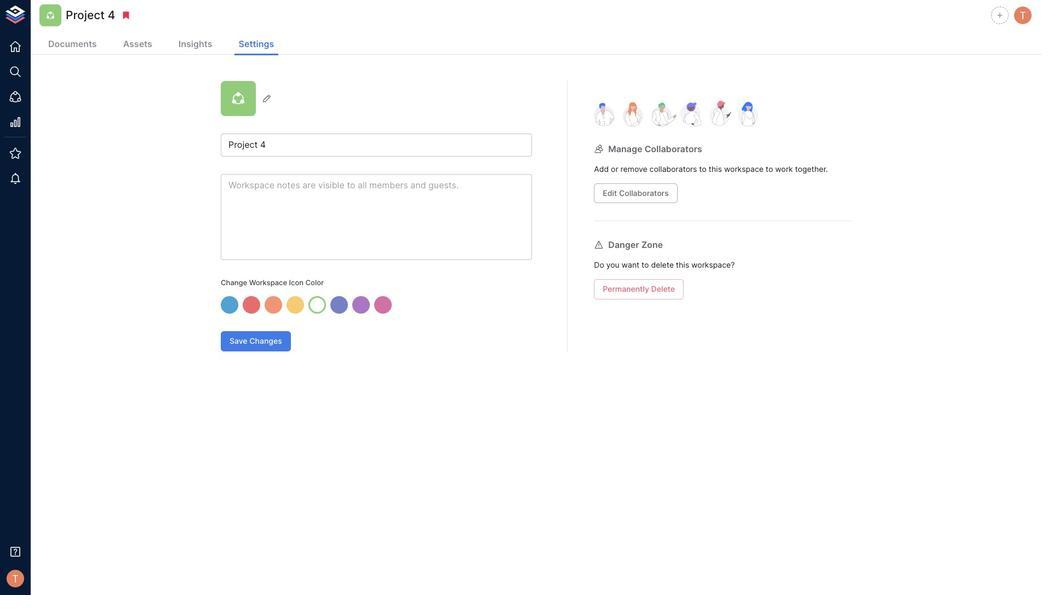 Task type: locate. For each thing, give the bounding box(es) containing it.
collaborators down remove
[[619, 188, 669, 198]]

delete
[[651, 260, 674, 270]]

remove bookmark image
[[121, 10, 131, 20]]

0 vertical spatial collaborators
[[645, 143, 702, 154]]

this
[[709, 164, 722, 174], [676, 260, 689, 270]]

t button
[[1012, 5, 1033, 26], [3, 567, 27, 591]]

collaborators for edit collaborators
[[619, 188, 669, 198]]

collaborators up collaborators
[[645, 143, 702, 154]]

Workspace Name text field
[[221, 134, 532, 157]]

Workspace notes are visible to all members and guests. text field
[[221, 174, 532, 260]]

manage collaborators
[[608, 143, 702, 154]]

do
[[594, 260, 604, 270]]

documents
[[48, 38, 97, 49]]

1 vertical spatial this
[[676, 260, 689, 270]]

change
[[221, 278, 247, 287]]

settings
[[239, 38, 274, 49]]

edit collaborators button
[[594, 183, 677, 203]]

0 horizontal spatial t
[[12, 573, 19, 585]]

changes
[[249, 336, 282, 346]]

this for delete
[[676, 260, 689, 270]]

1 horizontal spatial this
[[709, 164, 722, 174]]

0 vertical spatial t
[[1020, 9, 1026, 21]]

0 horizontal spatial to
[[642, 260, 649, 270]]

this left workspace
[[709, 164, 722, 174]]

this right the delete
[[676, 260, 689, 270]]

1 horizontal spatial t button
[[1012, 5, 1033, 26]]

change workspace icon color
[[221, 278, 324, 287]]

edit
[[603, 188, 617, 198]]

collaborators
[[645, 143, 702, 154], [619, 188, 669, 198]]

to
[[699, 164, 707, 174], [766, 164, 773, 174], [642, 260, 649, 270]]

1 vertical spatial t
[[12, 573, 19, 585]]

save changes
[[230, 336, 282, 346]]

save changes button
[[221, 332, 291, 352]]

manage
[[608, 143, 642, 154]]

1 vertical spatial t button
[[3, 567, 27, 591]]

t for left t button
[[12, 573, 19, 585]]

1 vertical spatial collaborators
[[619, 188, 669, 198]]

t
[[1020, 9, 1026, 21], [12, 573, 19, 585]]

t for t button to the top
[[1020, 9, 1026, 21]]

1 horizontal spatial to
[[699, 164, 707, 174]]

0 horizontal spatial t button
[[3, 567, 27, 591]]

to left work
[[766, 164, 773, 174]]

danger zone
[[608, 239, 663, 250]]

to right collaborators
[[699, 164, 707, 174]]

collaborators for manage collaborators
[[645, 143, 702, 154]]

0 vertical spatial t button
[[1012, 5, 1033, 26]]

collaborators inside button
[[619, 188, 669, 198]]

0 horizontal spatial this
[[676, 260, 689, 270]]

to right want
[[642, 260, 649, 270]]

want
[[622, 260, 639, 270]]

0 vertical spatial this
[[709, 164, 722, 174]]

documents link
[[44, 34, 101, 55]]

1 horizontal spatial t
[[1020, 9, 1026, 21]]



Task type: describe. For each thing, give the bounding box(es) containing it.
permanently delete
[[603, 284, 675, 294]]

icon
[[289, 278, 304, 287]]

4
[[108, 8, 115, 22]]

you
[[606, 260, 619, 270]]

collaborators
[[650, 164, 697, 174]]

workspace?
[[691, 260, 735, 270]]

edit collaborators
[[603, 188, 669, 198]]

workspace
[[249, 278, 287, 287]]

workspace
[[724, 164, 764, 174]]

add or remove collaborators to this workspace to work together.
[[594, 164, 828, 174]]

remove
[[621, 164, 647, 174]]

danger
[[608, 239, 639, 250]]

permanently
[[603, 284, 649, 294]]

this for to
[[709, 164, 722, 174]]

or
[[611, 164, 618, 174]]

save
[[230, 336, 247, 346]]

delete
[[651, 284, 675, 294]]

together.
[[795, 164, 828, 174]]

do you want to delete this workspace?
[[594, 260, 735, 270]]

add
[[594, 164, 609, 174]]

assets link
[[119, 34, 157, 55]]

insights
[[179, 38, 212, 49]]

project 4
[[66, 8, 115, 22]]

project
[[66, 8, 105, 22]]

work
[[775, 164, 793, 174]]

2 horizontal spatial to
[[766, 164, 773, 174]]

assets
[[123, 38, 152, 49]]

color
[[305, 278, 324, 287]]

zone
[[641, 239, 663, 250]]

insights link
[[174, 34, 217, 55]]

permanently delete button
[[594, 279, 684, 299]]

settings link
[[234, 34, 278, 55]]



Task type: vqa. For each thing, say whether or not it's contained in the screenshot.
Do you want to delete this workspace?
yes



